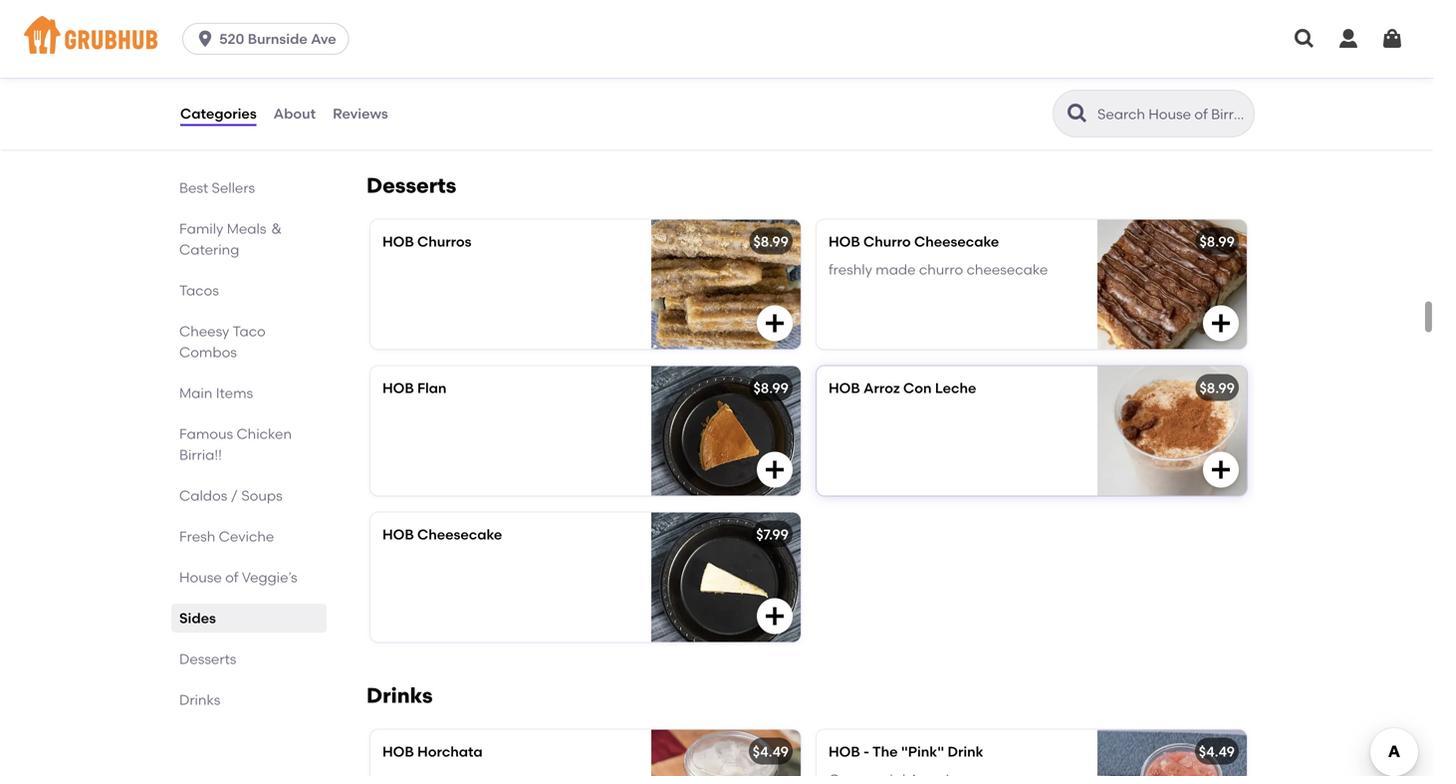 Task type: describe. For each thing, give the bounding box(es) containing it.
fresh ceviche
[[179, 528, 274, 545]]

about button
[[273, 78, 317, 149]]

churro
[[864, 233, 911, 250]]

birria!!
[[179, 446, 222, 463]]

caldos
[[179, 487, 227, 504]]

horchata
[[417, 743, 483, 760]]

520 burnside ave button
[[182, 23, 357, 55]]

/
[[231, 487, 238, 504]]

hob churro cheesecake image
[[1098, 219, 1247, 349]]

arroz
[[864, 379, 900, 396]]

flan
[[417, 379, 447, 396]]

sellers
[[212, 179, 255, 196]]

svg image inside main navigation navigation
[[1381, 27, 1405, 51]]

0 horizontal spatial cheesecake
[[417, 526, 502, 543]]

hob churro cheesecake
[[829, 233, 1000, 250]]

leche
[[935, 379, 977, 396]]

reviews button
[[332, 78, 389, 149]]

hob for hob cheesecake
[[383, 526, 414, 543]]

items
[[216, 385, 253, 402]]

hob for hob arroz con leche
[[829, 379, 861, 396]]

hob arroz con leche image
[[1098, 366, 1247, 495]]

cheesy taco combos
[[179, 323, 266, 361]]

hob churros image
[[652, 219, 801, 349]]

house of veggie's
[[179, 569, 298, 586]]

house
[[179, 569, 222, 586]]

hob - the "pink" drink
[[829, 743, 984, 760]]

famous chicken birria!!
[[179, 425, 292, 463]]

made
[[876, 261, 916, 278]]

hob cheesecake
[[383, 526, 502, 543]]

hob for hob - the "pink" drink
[[829, 743, 861, 760]]

hob horchata image
[[652, 730, 801, 776]]

1 vertical spatial desserts
[[179, 651, 237, 668]]

hob arroz con leche
[[829, 379, 977, 396]]

caldos / soups
[[179, 487, 283, 504]]

svg image for hob flan
[[763, 458, 787, 482]]

＆
[[270, 220, 284, 237]]

1 horizontal spatial cheesecake
[[915, 233, 1000, 250]]

main items
[[179, 385, 253, 402]]

svg image for hob churros
[[763, 311, 787, 335]]

hob flan image
[[652, 366, 801, 495]]

freshly
[[829, 261, 873, 278]]

churro
[[919, 261, 964, 278]]

about
[[274, 105, 316, 122]]

meals
[[227, 220, 266, 237]]

cheesy
[[179, 323, 230, 340]]

svg image inside 520 burnside ave button
[[195, 29, 215, 49]]

$7.99
[[756, 526, 789, 543]]

combos
[[179, 344, 237, 361]]

ave
[[311, 30, 336, 47]]

hob for hob flan
[[383, 379, 414, 396]]



Task type: vqa. For each thing, say whether or not it's contained in the screenshot.
freshly made churro cheesecake
yes



Task type: locate. For each thing, give the bounding box(es) containing it.
desserts down sides
[[179, 651, 237, 668]]

2 $4.49 from the left
[[1199, 743, 1235, 760]]

freshly made churro cheesecake
[[829, 261, 1048, 278]]

0 vertical spatial desserts
[[367, 173, 457, 198]]

520
[[219, 30, 244, 47]]

sides
[[179, 610, 216, 627]]

famous
[[179, 425, 233, 442]]

"pink"
[[902, 743, 945, 760]]

0 horizontal spatial desserts
[[179, 651, 237, 668]]

520 burnside ave
[[219, 30, 336, 47]]

hob for hob churros
[[383, 233, 414, 250]]

$8.99
[[754, 233, 789, 250], [1200, 233, 1235, 250], [754, 379, 789, 396], [1200, 379, 1235, 396]]

main
[[179, 385, 213, 402]]

svg image for hob cheesecake
[[763, 604, 787, 628]]

hob for hob horchata
[[383, 743, 414, 760]]

hob churros
[[383, 233, 472, 250]]

tacos
[[179, 282, 219, 299]]

0 vertical spatial cheesecake
[[915, 233, 1000, 250]]

fresh
[[179, 528, 215, 545]]

categories button
[[179, 78, 258, 149]]

-
[[864, 743, 870, 760]]

$8.99 for hob flan
[[754, 379, 789, 396]]

1 horizontal spatial drinks
[[367, 683, 433, 708]]

desserts
[[367, 173, 457, 198], [179, 651, 237, 668]]

chicken
[[237, 425, 292, 442]]

reviews
[[333, 105, 388, 122]]

best sellers
[[179, 179, 255, 196]]

Search House of Birria  search field
[[1096, 105, 1248, 124]]

hob - the "pink" drink image
[[1098, 730, 1247, 776]]

$4.49
[[753, 743, 789, 760], [1199, 743, 1235, 760]]

hob flan
[[383, 379, 447, 396]]

desserts up the "hob churros"
[[367, 173, 457, 198]]

hob for hob churro cheesecake
[[829, 233, 861, 250]]

$8.99 for hob churros
[[754, 233, 789, 250]]

con
[[904, 379, 932, 396]]

search icon image
[[1066, 102, 1090, 126]]

churros
[[417, 233, 472, 250]]

$8.99 for hob arroz con leche
[[1200, 379, 1235, 396]]

0 horizontal spatial $4.49
[[753, 743, 789, 760]]

catering
[[179, 241, 239, 258]]

veggie's
[[242, 569, 298, 586]]

1 vertical spatial cheesecake
[[417, 526, 502, 543]]

hob cheesecake image
[[652, 512, 801, 642]]

1 horizontal spatial $4.49
[[1199, 743, 1235, 760]]

1 $4.49 from the left
[[753, 743, 789, 760]]

cheesecake
[[915, 233, 1000, 250], [417, 526, 502, 543]]

hob
[[383, 233, 414, 250], [829, 233, 861, 250], [383, 379, 414, 396], [829, 379, 861, 396], [383, 526, 414, 543], [383, 743, 414, 760], [829, 743, 861, 760]]

1 horizontal spatial desserts
[[367, 173, 457, 198]]

drink
[[948, 743, 984, 760]]

burnside
[[248, 30, 308, 47]]

family meals ＆ catering
[[179, 220, 284, 258]]

drinks
[[367, 683, 433, 708], [179, 691, 221, 708]]

family
[[179, 220, 224, 237]]

hob horchata
[[383, 743, 483, 760]]

$4.49 for hob horchata image
[[753, 743, 789, 760]]

$4.49 for hob - the "pink" drink image
[[1199, 743, 1235, 760]]

svg image
[[1293, 27, 1317, 51], [1337, 27, 1361, 51], [195, 29, 215, 49], [1210, 458, 1233, 482]]

drinks down sides
[[179, 691, 221, 708]]

drinks up hob horchata
[[367, 683, 433, 708]]

the
[[873, 743, 898, 760]]

16 oz beans image
[[652, 2, 801, 132]]

svg image
[[1381, 27, 1405, 51], [763, 311, 787, 335], [1210, 311, 1233, 335], [763, 458, 787, 482], [763, 604, 787, 628]]

0 horizontal spatial drinks
[[179, 691, 221, 708]]

main navigation navigation
[[0, 0, 1435, 78]]

soups
[[241, 487, 283, 504]]

ceviche
[[219, 528, 274, 545]]

cheesecake
[[967, 261, 1048, 278]]

of
[[225, 569, 239, 586]]

best
[[179, 179, 208, 196]]

taco
[[233, 323, 266, 340]]

categories
[[180, 105, 257, 122]]



